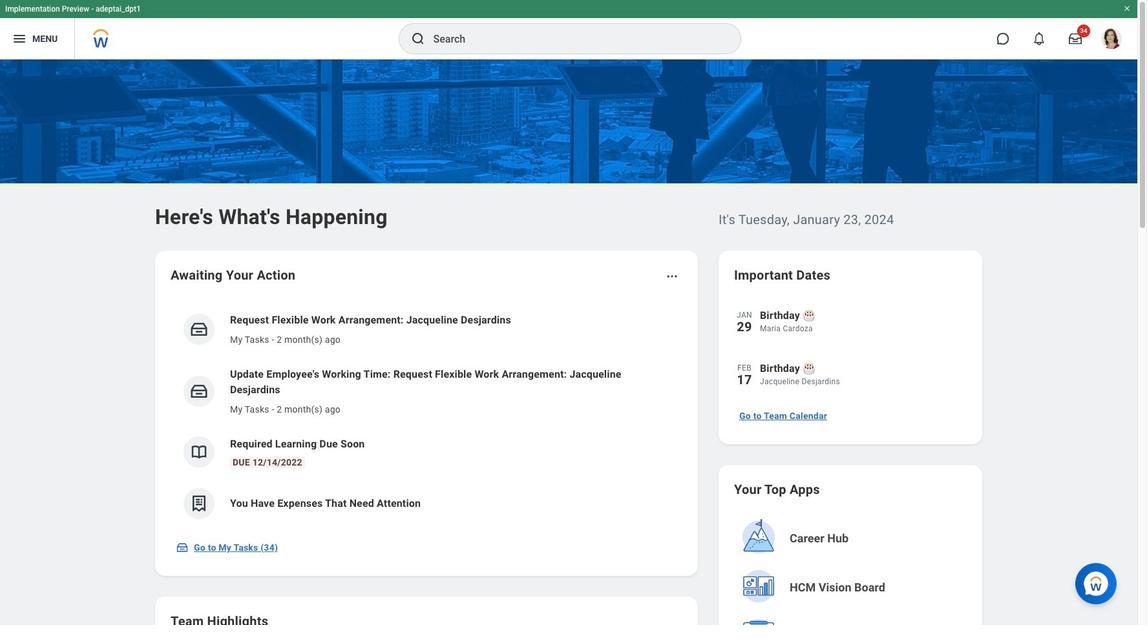 Task type: vqa. For each thing, say whether or not it's contained in the screenshot.
PROFILE LOGAN MCNEIL Image
yes



Task type: locate. For each thing, give the bounding box(es) containing it.
0 vertical spatial inbox image
[[189, 320, 209, 339]]

inbox image
[[189, 320, 209, 339], [189, 382, 209, 401]]

notifications large image
[[1033, 32, 1046, 45]]

dashboard expenses image
[[189, 495, 209, 514]]

2 inbox image from the top
[[189, 382, 209, 401]]

main content
[[0, 59, 1138, 626]]

banner
[[0, 0, 1138, 59]]

book open image
[[189, 443, 209, 462]]

1 vertical spatial inbox image
[[189, 382, 209, 401]]

Search Workday  search field
[[433, 25, 714, 53]]

list
[[171, 303, 683, 530]]



Task type: describe. For each thing, give the bounding box(es) containing it.
justify image
[[12, 31, 27, 47]]

1 inbox image from the top
[[189, 320, 209, 339]]

related actions image
[[666, 270, 679, 283]]

close environment banner image
[[1124, 5, 1131, 12]]

search image
[[410, 31, 426, 47]]

profile logan mcneil image
[[1102, 28, 1122, 52]]

inbox large image
[[1069, 32, 1082, 45]]

inbox image
[[176, 542, 189, 555]]



